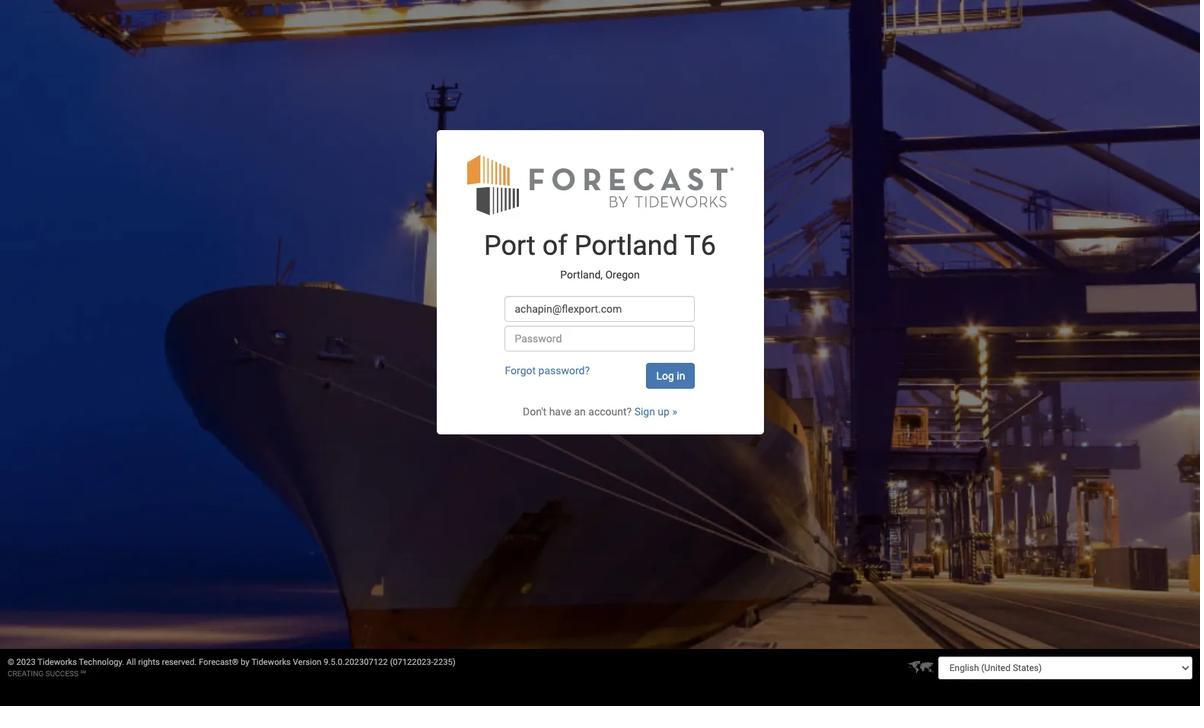 Task type: locate. For each thing, give the bounding box(es) containing it.
portland
[[575, 230, 679, 262]]

rights
[[138, 658, 160, 668]]

an
[[575, 406, 586, 418]]

sign
[[635, 406, 656, 418]]

1 tideworks from the left
[[38, 658, 77, 668]]

℠
[[80, 670, 86, 679]]

© 2023 tideworks technology. all rights reserved. forecast® by tideworks version 9.5.0.202307122 (07122023-2235) creating success ℠
[[8, 658, 456, 679]]

Email or username text field
[[505, 296, 696, 322]]

up
[[658, 406, 670, 418]]

account?
[[589, 406, 632, 418]]

forgot password? log in
[[505, 365, 686, 382]]

sign up » link
[[635, 406, 678, 418]]

forecast®
[[199, 658, 239, 668]]

9.5.0.202307122
[[324, 658, 388, 668]]

forecast® by tideworks image
[[467, 153, 734, 216]]

0 horizontal spatial tideworks
[[38, 658, 77, 668]]

(07122023-
[[390, 658, 434, 668]]

»
[[673, 406, 678, 418]]

tideworks right by
[[252, 658, 291, 668]]

1 horizontal spatial tideworks
[[252, 658, 291, 668]]

©
[[8, 658, 14, 668]]

of
[[543, 230, 568, 262]]

tideworks
[[38, 658, 77, 668], [252, 658, 291, 668]]

tideworks up the success
[[38, 658, 77, 668]]

version
[[293, 658, 322, 668]]



Task type: describe. For each thing, give the bounding box(es) containing it.
success
[[45, 670, 79, 679]]

reserved.
[[162, 658, 197, 668]]

2 tideworks from the left
[[252, 658, 291, 668]]

forgot password? link
[[505, 365, 590, 377]]

port
[[484, 230, 536, 262]]

all
[[126, 658, 136, 668]]

have
[[550, 406, 572, 418]]

2023
[[16, 658, 36, 668]]

portland,
[[561, 269, 603, 281]]

creating
[[8, 670, 44, 679]]

in
[[677, 370, 686, 382]]

don't have an account? sign up »
[[523, 406, 678, 418]]

forgot
[[505, 365, 536, 377]]

log
[[657, 370, 675, 382]]

oregon
[[606, 269, 640, 281]]

by
[[241, 658, 250, 668]]

Password password field
[[505, 326, 696, 352]]

technology.
[[79, 658, 124, 668]]

log in button
[[647, 363, 696, 389]]

password?
[[539, 365, 590, 377]]

t6
[[685, 230, 717, 262]]

don't
[[523, 406, 547, 418]]

2235)
[[434, 658, 456, 668]]

port of portland t6 portland, oregon
[[484, 230, 717, 281]]



